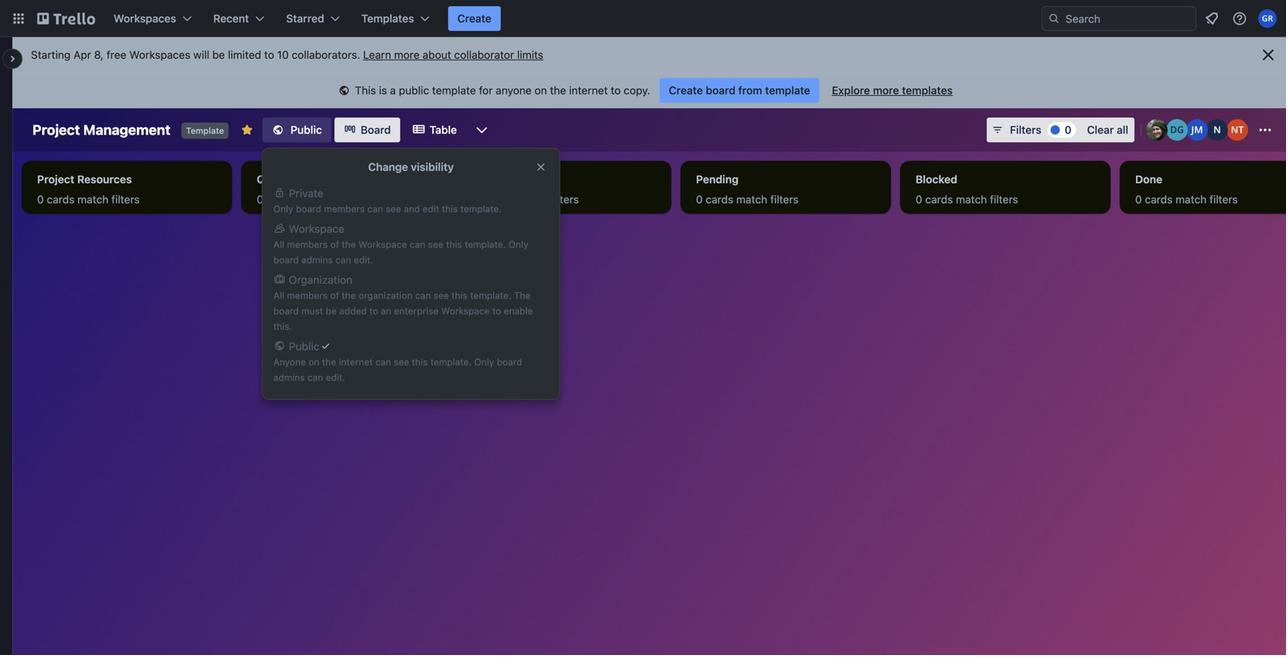 Task type: describe. For each thing, give the bounding box(es) containing it.
templates
[[902, 84, 953, 97]]

cards inside done 0 cards match filters
[[1146, 193, 1173, 206]]

admins inside all members of the  workspace can see this template. only board admins can edit.
[[302, 255, 333, 265]]

project for project management
[[32, 121, 80, 138]]

this inside anyone on the internet can see this template. only board admins can edit.
[[412, 357, 428, 368]]

nic (nicoletollefson1) image
[[1207, 119, 1229, 141]]

apr
[[74, 48, 91, 61]]

of for workspace
[[330, 239, 339, 250]]

learn more about collaborator limits link
[[363, 48, 544, 61]]

about
[[423, 48, 451, 61]]

the inside all members of the  workspace can see this template. only board admins can edit.
[[342, 239, 356, 250]]

blocked 0 cards match filters
[[916, 173, 1019, 206]]

next
[[332, 173, 357, 186]]

this
[[355, 84, 376, 97]]

board down private
[[296, 203, 322, 214]]

questions for next meeting 0 cards match filters
[[257, 173, 402, 206]]

0 vertical spatial only
[[274, 203, 293, 214]]

1 template from the left
[[432, 84, 476, 97]]

to left copy.
[[611, 84, 621, 97]]

the right anyone at the top of page
[[550, 84, 566, 97]]

customize views image
[[474, 122, 490, 138]]

for
[[313, 173, 330, 186]]

table
[[430, 123, 457, 136]]

1 horizontal spatial on
[[535, 84, 547, 97]]

this.
[[274, 321, 292, 332]]

admins inside anyone on the internet can see this template. only board admins can edit.
[[274, 372, 305, 383]]

match inside pending 0 cards match filters
[[737, 193, 768, 206]]

cards inside project resources 0 cards match filters
[[47, 193, 75, 206]]

template
[[186, 126, 224, 136]]

public inside public button
[[291, 123, 322, 136]]

from
[[739, 84, 763, 97]]

0 notifications image
[[1203, 9, 1222, 28]]

meeting
[[360, 173, 402, 186]]

Blocked text field
[[907, 167, 1105, 192]]

members for organization
[[287, 290, 328, 301]]

nicole tang (nicoletang31) image
[[1227, 119, 1249, 141]]

all members of the organization can see this template. the board must be added to an enterprise workspace to enable this.
[[274, 290, 533, 332]]

match inside blocked 0 cards match filters
[[956, 193, 988, 206]]

create button
[[448, 6, 501, 31]]

collaborators.
[[292, 48, 360, 61]]

limited
[[228, 48, 261, 61]]

Questions For Next Meeting text field
[[248, 167, 446, 192]]

search image
[[1048, 12, 1061, 25]]

the
[[514, 290, 531, 301]]

star or unstar board image
[[241, 124, 254, 136]]

pending
[[696, 173, 739, 186]]

project for project resources 0 cards match filters
[[37, 173, 74, 186]]

can down meeting
[[368, 203, 383, 214]]

public button
[[263, 118, 331, 142]]

only inside anyone on the internet can see this template. only board admins can edit.
[[474, 357, 494, 368]]

0 inside pending 0 cards match filters
[[696, 193, 703, 206]]

all
[[1117, 123, 1129, 136]]

cards inside questions for next meeting 0 cards match filters
[[267, 193, 294, 206]]

caity (caity) image
[[1147, 119, 1168, 141]]

can up organization
[[336, 255, 351, 265]]

copy.
[[624, 84, 651, 97]]

1 vertical spatial public
[[289, 340, 320, 353]]

this for organization
[[452, 290, 468, 301]]

starting apr 8, free workspaces will be limited to 10 collaborators. learn more about collaborator limits
[[31, 48, 544, 61]]

added
[[339, 306, 367, 316]]

create for create
[[458, 12, 492, 25]]

be inside all members of the organization can see this template. the board must be added to an enterprise workspace to enable this.
[[326, 306, 337, 316]]

this for private
[[442, 203, 458, 214]]

all members of the  workspace can see this template. only board admins can edit.
[[274, 239, 529, 265]]

on inside anyone on the internet can see this template. only board admins can edit.
[[309, 357, 320, 368]]

change visibility
[[368, 161, 454, 173]]

filters
[[1010, 123, 1042, 136]]

starred button
[[277, 6, 349, 31]]

0 horizontal spatial be
[[212, 48, 225, 61]]

members for workspace
[[287, 239, 328, 250]]

starred
[[286, 12, 324, 25]]

board
[[361, 123, 391, 136]]

enable
[[504, 306, 533, 316]]

explore
[[832, 84, 871, 97]]

all for workspace
[[274, 239, 284, 250]]

1 vertical spatial workspaces
[[129, 48, 191, 61]]

change
[[368, 161, 408, 173]]

2 template from the left
[[766, 84, 811, 97]]

pending 0 cards match filters
[[696, 173, 799, 206]]

all for organization
[[274, 290, 284, 301]]

to left an
[[370, 306, 378, 316]]

can down an
[[376, 357, 391, 368]]

will
[[193, 48, 210, 61]]

can down must
[[308, 372, 323, 383]]

board left the from
[[706, 84, 736, 97]]

create board from template link
[[660, 78, 820, 103]]

to left "enable"
[[493, 306, 501, 316]]

see left and
[[386, 203, 401, 214]]

8,
[[94, 48, 104, 61]]

starting
[[31, 48, 71, 61]]

done
[[1136, 173, 1163, 186]]

match inside project resources 0 cards match filters
[[77, 193, 109, 206]]

clear all
[[1088, 123, 1129, 136]]

Done text field
[[1127, 167, 1287, 192]]

workspaces button
[[104, 6, 201, 31]]

board link
[[335, 118, 400, 142]]

template. for private
[[461, 203, 502, 214]]

see inside all members of the  workspace can see this template. only board admins can edit.
[[428, 239, 444, 250]]

0 inside done 0 cards match filters
[[1136, 193, 1143, 206]]

0 vertical spatial members
[[324, 203, 365, 214]]

must
[[302, 306, 323, 316]]

clear all button
[[1081, 118, 1135, 142]]

template. for organization
[[470, 290, 512, 301]]



Task type: locate. For each thing, give the bounding box(es) containing it.
match down resources
[[77, 193, 109, 206]]

create up collaborator
[[458, 12, 492, 25]]

the up "added"
[[342, 290, 356, 301]]

1 vertical spatial be
[[326, 306, 337, 316]]

filters inside done 0 cards match filters
[[1210, 193, 1238, 206]]

can inside all members of the organization can see this template. the board must be added to an enterprise workspace to enable this.
[[415, 290, 431, 301]]

clear
[[1088, 123, 1115, 136]]

0 vertical spatial more
[[394, 48, 420, 61]]

template
[[432, 84, 476, 97], [766, 84, 811, 97]]

devan goldstein (devangoldstein2) image
[[1167, 119, 1188, 141]]

project inside project resources 0 cards match filters
[[37, 173, 74, 186]]

done 0 cards match filters
[[1136, 173, 1238, 206]]

can up enterprise
[[415, 290, 431, 301]]

explore more templates
[[832, 84, 953, 97]]

1 horizontal spatial be
[[326, 306, 337, 316]]

filters inside project resources 0 cards match filters
[[111, 193, 140, 206]]

cards down "project resources" text box at the left
[[47, 193, 75, 206]]

free
[[107, 48, 126, 61]]

public
[[291, 123, 322, 136], [289, 340, 320, 353]]

and
[[404, 203, 420, 214]]

this down only board members can see and edit this template.
[[446, 239, 462, 250]]

members inside all members of the organization can see this template. the board must be added to an enterprise workspace to enable this.
[[287, 290, 328, 301]]

the up organization
[[342, 239, 356, 250]]

workspace inside all members of the  workspace can see this template. only board admins can edit.
[[359, 239, 407, 250]]

0 cards match filters
[[477, 193, 579, 206]]

match inside questions for next meeting 0 cards match filters
[[297, 193, 328, 206]]

edit. up organization at the top of the page
[[354, 255, 373, 265]]

1 horizontal spatial template
[[766, 84, 811, 97]]

can down and
[[410, 239, 426, 250]]

project inside "board name" text box
[[32, 121, 80, 138]]

internet
[[569, 84, 608, 97], [339, 357, 373, 368]]

sm image
[[337, 84, 352, 99]]

Project Resources text field
[[28, 167, 226, 192]]

an
[[381, 306, 392, 316]]

project resources 0 cards match filters
[[37, 173, 140, 206]]

recent
[[213, 12, 249, 25]]

3 cards from the left
[[486, 193, 514, 206]]

internet left copy.
[[569, 84, 608, 97]]

4 cards from the left
[[706, 193, 734, 206]]

edit
[[423, 203, 439, 214]]

1 vertical spatial all
[[274, 290, 284, 301]]

3 match from the left
[[517, 193, 548, 206]]

match down pending text box
[[737, 193, 768, 206]]

Board name text field
[[25, 118, 178, 142]]

2 horizontal spatial only
[[509, 239, 529, 250]]

Pending text field
[[687, 167, 885, 192]]

template left for
[[432, 84, 476, 97]]

be
[[212, 48, 225, 61], [326, 306, 337, 316]]

1 vertical spatial on
[[309, 357, 320, 368]]

template. inside all members of the  workspace can see this template. only board admins can edit.
[[465, 239, 506, 250]]

public up anyone
[[289, 340, 320, 353]]

1 vertical spatial only
[[509, 239, 529, 250]]

1 vertical spatial project
[[37, 173, 74, 186]]

0 horizontal spatial create
[[458, 12, 492, 25]]

0 vertical spatial on
[[535, 84, 547, 97]]

5 filters from the left
[[990, 193, 1019, 206]]

2 cards from the left
[[267, 193, 294, 206]]

all down questions
[[274, 239, 284, 250]]

admins down anyone
[[274, 372, 305, 383]]

workspace down only board members can see and edit this template.
[[359, 239, 407, 250]]

1 horizontal spatial internet
[[569, 84, 608, 97]]

collaborator
[[454, 48, 514, 61]]

more right learn
[[394, 48, 420, 61]]

0 horizontal spatial workspace
[[289, 222, 345, 235]]

create inside button
[[458, 12, 492, 25]]

close popover image
[[535, 161, 547, 173]]

None text field
[[467, 167, 665, 192]]

board inside all members of the  workspace can see this template. only board admins can edit.
[[274, 255, 299, 265]]

5 cards from the left
[[926, 193, 954, 206]]

enterprise
[[394, 306, 439, 316]]

workspace inside all members of the organization can see this template. the board must be added to an enterprise workspace to enable this.
[[441, 306, 490, 316]]

2 vertical spatial only
[[474, 357, 494, 368]]

of inside all members of the organization can see this template. the board must be added to an enterprise workspace to enable this.
[[330, 290, 339, 301]]

the
[[550, 84, 566, 97], [342, 239, 356, 250], [342, 290, 356, 301], [322, 357, 336, 368]]

filters
[[111, 193, 140, 206], [331, 193, 360, 206], [551, 193, 579, 206], [771, 193, 799, 206], [990, 193, 1019, 206], [1210, 193, 1238, 206]]

match down close popover icon
[[517, 193, 548, 206]]

template. inside anyone on the internet can see this template. only board admins can edit.
[[431, 357, 472, 368]]

see down edit on the top left of the page
[[428, 239, 444, 250]]

6 filters from the left
[[1210, 193, 1238, 206]]

cards inside blocked 0 cards match filters
[[926, 193, 954, 206]]

visibility
[[411, 161, 454, 173]]

only board members can see and edit this template.
[[274, 203, 502, 214]]

cards down pending
[[706, 193, 734, 206]]

create
[[458, 12, 492, 25], [669, 84, 703, 97]]

4 match from the left
[[737, 193, 768, 206]]

see up enterprise
[[434, 290, 449, 301]]

the right anyone
[[322, 357, 336, 368]]

0 horizontal spatial internet
[[339, 357, 373, 368]]

on
[[535, 84, 547, 97], [309, 357, 320, 368]]

blocked
[[916, 173, 958, 186]]

0 vertical spatial all
[[274, 239, 284, 250]]

0 horizontal spatial on
[[309, 357, 320, 368]]

edit. inside anyone on the internet can see this template. only board admins can edit.
[[326, 372, 345, 383]]

workspaces
[[114, 12, 176, 25], [129, 48, 191, 61]]

0 inside questions for next meeting 0 cards match filters
[[257, 193, 264, 206]]

0 vertical spatial be
[[212, 48, 225, 61]]

be right must
[[326, 306, 337, 316]]

cards
[[47, 193, 75, 206], [267, 193, 294, 206], [486, 193, 514, 206], [706, 193, 734, 206], [926, 193, 954, 206], [1146, 193, 1173, 206]]

is
[[379, 84, 387, 97]]

filters inside questions for next meeting 0 cards match filters
[[331, 193, 360, 206]]

0 vertical spatial admins
[[302, 255, 333, 265]]

edit.
[[354, 255, 373, 265], [326, 372, 345, 383]]

1 vertical spatial edit.
[[326, 372, 345, 383]]

5 match from the left
[[956, 193, 988, 206]]

match down for
[[297, 193, 328, 206]]

1 of from the top
[[330, 239, 339, 250]]

all up this.
[[274, 290, 284, 301]]

1 vertical spatial more
[[873, 84, 900, 97]]

match
[[77, 193, 109, 206], [297, 193, 328, 206], [517, 193, 548, 206], [737, 193, 768, 206], [956, 193, 988, 206], [1176, 193, 1207, 206]]

be right will
[[212, 48, 225, 61]]

all inside all members of the  workspace can see this template. only board admins can edit.
[[274, 239, 284, 250]]

create right copy.
[[669, 84, 703, 97]]

show menu image
[[1258, 122, 1274, 138]]

template right the from
[[766, 84, 811, 97]]

0 vertical spatial workspaces
[[114, 12, 176, 25]]

template. left the
[[470, 290, 512, 301]]

members up organization
[[287, 239, 328, 250]]

0 vertical spatial project
[[32, 121, 80, 138]]

2 filters from the left
[[331, 193, 360, 206]]

1 vertical spatial create
[[669, 84, 703, 97]]

1 vertical spatial of
[[330, 290, 339, 301]]

project management
[[32, 121, 171, 138]]

0 vertical spatial edit.
[[354, 255, 373, 265]]

0 vertical spatial internet
[[569, 84, 608, 97]]

cards down questions
[[267, 193, 294, 206]]

1 horizontal spatial only
[[474, 357, 494, 368]]

greg robinson (gregrobinson96) image
[[1259, 9, 1277, 28]]

2 vertical spatial workspace
[[441, 306, 490, 316]]

0 vertical spatial create
[[458, 12, 492, 25]]

project
[[32, 121, 80, 138], [37, 173, 74, 186]]

management
[[83, 121, 171, 138]]

workspace right enterprise
[[441, 306, 490, 316]]

this right edit on the top left of the page
[[442, 203, 458, 214]]

members down questions for next meeting text field
[[324, 203, 365, 214]]

templates
[[362, 12, 414, 25]]

project up project resources 0 cards match filters
[[32, 121, 80, 138]]

1 match from the left
[[77, 193, 109, 206]]

organization
[[359, 290, 413, 301]]

internet inside anyone on the internet can see this template. only board admins can edit.
[[339, 357, 373, 368]]

template. down 0 cards match filters
[[465, 239, 506, 250]]

0 vertical spatial of
[[330, 239, 339, 250]]

of down organization
[[330, 290, 339, 301]]

template. for workspace
[[465, 239, 506, 250]]

public up for
[[291, 123, 322, 136]]

cards inside pending 0 cards match filters
[[706, 193, 734, 206]]

2 vertical spatial members
[[287, 290, 328, 301]]

the inside all members of the organization can see this template. the board must be added to an enterprise workspace to enable this.
[[342, 290, 356, 301]]

public
[[399, 84, 429, 97]]

1 vertical spatial admins
[[274, 372, 305, 383]]

anyone on the internet can see this template. only board admins can edit.
[[274, 357, 522, 383]]

questions
[[257, 173, 310, 186]]

members
[[324, 203, 365, 214], [287, 239, 328, 250], [287, 290, 328, 301]]

internet down "added"
[[339, 357, 373, 368]]

this inside all members of the organization can see this template. the board must be added to an enterprise workspace to enable this.
[[452, 290, 468, 301]]

2 all from the top
[[274, 290, 284, 301]]

this is a public template for anyone on the internet to copy.
[[355, 84, 651, 97]]

board up organization
[[274, 255, 299, 265]]

members up must
[[287, 290, 328, 301]]

1 vertical spatial members
[[287, 239, 328, 250]]

can
[[368, 203, 383, 214], [410, 239, 426, 250], [336, 255, 351, 265], [415, 290, 431, 301], [376, 357, 391, 368], [308, 372, 323, 383]]

cards down blocked
[[926, 193, 954, 206]]

see
[[386, 203, 401, 214], [428, 239, 444, 250], [434, 290, 449, 301], [394, 357, 409, 368]]

this down enterprise
[[412, 357, 428, 368]]

to left 10
[[264, 48, 274, 61]]

1 horizontal spatial workspace
[[359, 239, 407, 250]]

2 of from the top
[[330, 290, 339, 301]]

0 inside blocked 0 cards match filters
[[916, 193, 923, 206]]

see inside all members of the organization can see this template. the board must be added to an enterprise workspace to enable this.
[[434, 290, 449, 301]]

resources
[[77, 173, 132, 186]]

open information menu image
[[1233, 11, 1248, 26]]

0 vertical spatial workspace
[[289, 222, 345, 235]]

of inside all members of the  workspace can see this template. only board admins can edit.
[[330, 239, 339, 250]]

board up this.
[[274, 306, 299, 316]]

match down blocked text box
[[956, 193, 988, 206]]

workspaces up the free
[[114, 12, 176, 25]]

workspaces inside dropdown button
[[114, 12, 176, 25]]

templates button
[[352, 6, 439, 31]]

template. right edit on the top left of the page
[[461, 203, 502, 214]]

more right explore
[[873, 84, 900, 97]]

6 match from the left
[[1176, 193, 1207, 206]]

a
[[390, 84, 396, 97]]

this left the
[[452, 290, 468, 301]]

1 all from the top
[[274, 239, 284, 250]]

1 vertical spatial internet
[[339, 357, 373, 368]]

primary element
[[0, 0, 1287, 37]]

cards right edit on the top left of the page
[[486, 193, 514, 206]]

admins
[[302, 255, 333, 265], [274, 372, 305, 383]]

4 filters from the left
[[771, 193, 799, 206]]

of for organization
[[330, 290, 339, 301]]

table link
[[403, 118, 466, 142]]

0 horizontal spatial only
[[274, 203, 293, 214]]

0 inside project resources 0 cards match filters
[[37, 193, 44, 206]]

jordan mirchev (jordan_mirchev) image
[[1187, 119, 1209, 141]]

anyone
[[274, 357, 306, 368]]

template.
[[461, 203, 502, 214], [465, 239, 506, 250], [470, 290, 512, 301], [431, 357, 472, 368]]

filters inside pending 0 cards match filters
[[771, 193, 799, 206]]

see down all members of the organization can see this template. the board must be added to an enterprise workspace to enable this.
[[394, 357, 409, 368]]

for
[[479, 84, 493, 97]]

10
[[277, 48, 289, 61]]

to
[[264, 48, 274, 61], [611, 84, 621, 97], [370, 306, 378, 316], [493, 306, 501, 316]]

0 horizontal spatial more
[[394, 48, 420, 61]]

this for workspace
[[446, 239, 462, 250]]

filters inside blocked 0 cards match filters
[[990, 193, 1019, 206]]

cards down done
[[1146, 193, 1173, 206]]

members inside all members of the  workspace can see this template. only board admins can edit.
[[287, 239, 328, 250]]

all inside all members of the organization can see this template. the board must be added to an enterprise workspace to enable this.
[[274, 290, 284, 301]]

0
[[1065, 123, 1072, 136], [37, 193, 44, 206], [257, 193, 264, 206], [477, 193, 483, 206], [696, 193, 703, 206], [916, 193, 923, 206], [1136, 193, 1143, 206]]

board
[[706, 84, 736, 97], [296, 203, 322, 214], [274, 255, 299, 265], [274, 306, 299, 316], [497, 357, 522, 368]]

workspace down private
[[289, 222, 345, 235]]

limits
[[517, 48, 544, 61]]

on right anyone at the top of page
[[535, 84, 547, 97]]

create board from template
[[669, 84, 811, 97]]

board inside all members of the organization can see this template. the board must be added to an enterprise workspace to enable this.
[[274, 306, 299, 316]]

this inside all members of the  workspace can see this template. only board admins can edit.
[[446, 239, 462, 250]]

workspace
[[289, 222, 345, 235], [359, 239, 407, 250], [441, 306, 490, 316]]

workspaces down "workspaces" dropdown button at the top left of the page
[[129, 48, 191, 61]]

1 horizontal spatial create
[[669, 84, 703, 97]]

on right anyone
[[309, 357, 320, 368]]

0 horizontal spatial edit.
[[326, 372, 345, 383]]

explore more templates link
[[823, 78, 963, 103]]

more
[[394, 48, 420, 61], [873, 84, 900, 97]]

1 filters from the left
[[111, 193, 140, 206]]

template. inside all members of the organization can see this template. the board must be added to an enterprise workspace to enable this.
[[470, 290, 512, 301]]

6 cards from the left
[[1146, 193, 1173, 206]]

project left resources
[[37, 173, 74, 186]]

create for create board from template
[[669, 84, 703, 97]]

match inside done 0 cards match filters
[[1176, 193, 1207, 206]]

recent button
[[204, 6, 274, 31]]

1 horizontal spatial more
[[873, 84, 900, 97]]

2 horizontal spatial workspace
[[441, 306, 490, 316]]

see inside anyone on the internet can see this template. only board admins can edit.
[[394, 357, 409, 368]]

the inside anyone on the internet can see this template. only board admins can edit.
[[322, 357, 336, 368]]

only inside all members of the  workspace can see this template. only board admins can edit.
[[509, 239, 529, 250]]

Search field
[[1061, 7, 1196, 30]]

learn
[[363, 48, 391, 61]]

admins up organization
[[302, 255, 333, 265]]

private
[[289, 187, 324, 200]]

1 vertical spatial workspace
[[359, 239, 407, 250]]

1 cards from the left
[[47, 193, 75, 206]]

match down done text field
[[1176, 193, 1207, 206]]

0 vertical spatial public
[[291, 123, 322, 136]]

2 match from the left
[[297, 193, 328, 206]]

board down "enable"
[[497, 357, 522, 368]]

edit. down "added"
[[326, 372, 345, 383]]

edit. inside all members of the  workspace can see this template. only board admins can edit.
[[354, 255, 373, 265]]

organization
[[289, 274, 353, 286]]

3 filters from the left
[[551, 193, 579, 206]]

back to home image
[[37, 6, 95, 31]]

0 horizontal spatial template
[[432, 84, 476, 97]]

board inside anyone on the internet can see this template. only board admins can edit.
[[497, 357, 522, 368]]

of up organization
[[330, 239, 339, 250]]

anyone
[[496, 84, 532, 97]]

1 horizontal spatial edit.
[[354, 255, 373, 265]]

template. down enterprise
[[431, 357, 472, 368]]



Task type: vqa. For each thing, say whether or not it's contained in the screenshot.
Open Help Dialog 'icon'
no



